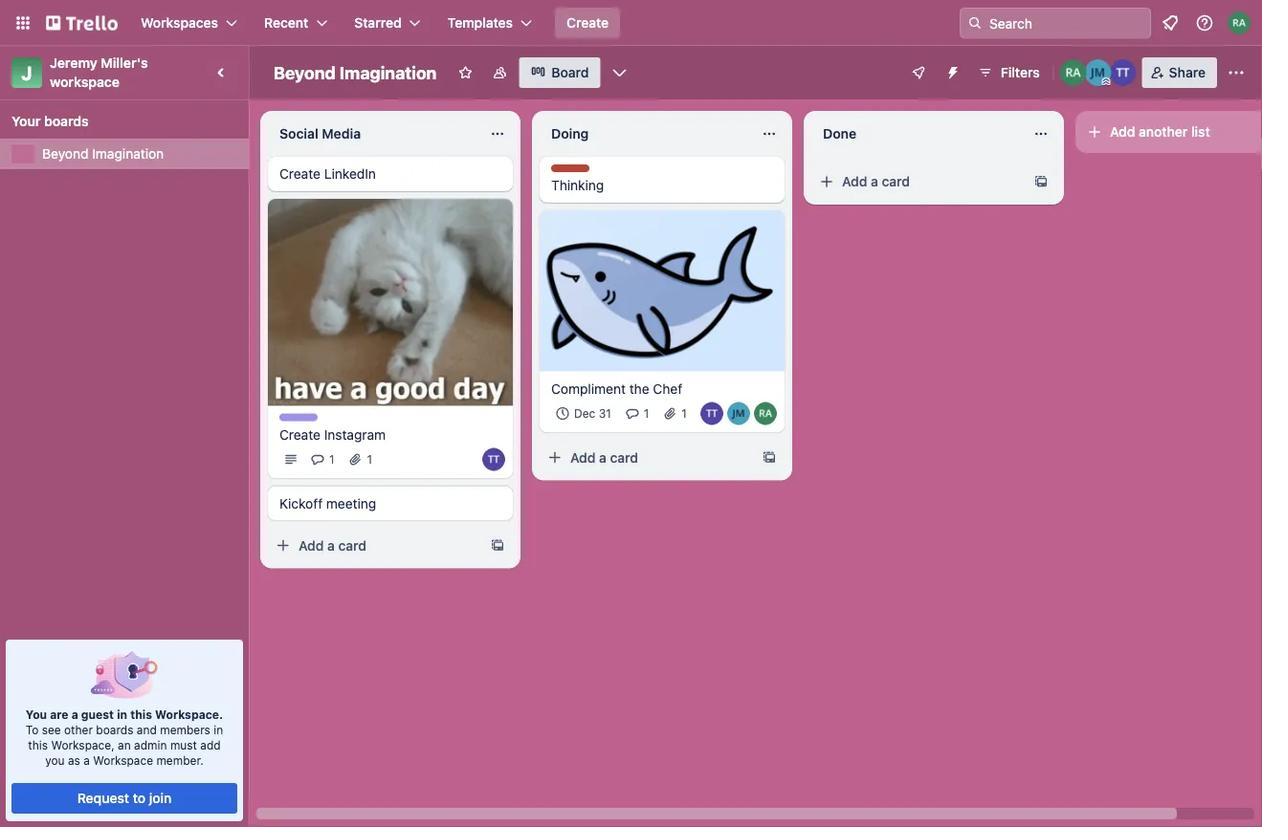 Task type: describe. For each thing, give the bounding box(es) containing it.
create linkedin
[[280, 166, 376, 182]]

members
[[160, 724, 210, 737]]

create from template… image for doing
[[762, 451, 777, 466]]

templates
[[448, 15, 513, 31]]

1 down chef
[[682, 407, 687, 421]]

add a card for done
[[842, 174, 910, 190]]

workspace,
[[51, 739, 115, 752]]

share
[[1169, 65, 1206, 80]]

create button
[[555, 8, 620, 38]]

kickoff meeting link
[[280, 494, 502, 513]]

a for doing
[[599, 450, 607, 466]]

a right as
[[84, 754, 90, 768]]

add
[[200, 739, 221, 752]]

create from template… image
[[490, 538, 505, 554]]

meeting
[[326, 496, 376, 512]]

imagination inside board name text field
[[340, 62, 437, 83]]

add a card button for done
[[812, 167, 1026, 197]]

linkedin
[[324, 166, 376, 182]]

0 vertical spatial ruby anderson (rubyanderson7) image
[[1228, 11, 1251, 34]]

add a card button for social media
[[268, 531, 482, 561]]

thinking
[[551, 178, 604, 193]]

add another list
[[1110, 124, 1211, 140]]

board
[[552, 65, 589, 80]]

Search field
[[983, 9, 1151, 37]]

another
[[1139, 124, 1188, 140]]

open information menu image
[[1196, 13, 1215, 33]]

j
[[21, 61, 32, 84]]

boards inside you are a guest in this workspace. to see other boards and members in this workspace, an admin must add you as a workspace member.
[[96, 724, 133, 737]]

1 horizontal spatial in
[[214, 724, 223, 737]]

an
[[118, 739, 131, 752]]

create for create
[[567, 15, 609, 31]]

card for done
[[882, 174, 910, 190]]

filters
[[1001, 65, 1040, 80]]

see
[[42, 724, 61, 737]]

list
[[1192, 124, 1211, 140]]

workspace.
[[155, 708, 223, 722]]

0 vertical spatial terry turtle (terryturtle) image
[[701, 403, 724, 426]]

card for doing
[[610, 450, 639, 466]]

thoughts thinking
[[551, 166, 604, 193]]

1 down instagram
[[367, 453, 372, 467]]

workspaces
[[141, 15, 218, 31]]

thinking link
[[551, 176, 773, 195]]

share button
[[1143, 57, 1218, 88]]

your boards
[[11, 113, 89, 129]]

social media
[[280, 126, 361, 142]]

request to join
[[77, 791, 172, 807]]

terry turtle (terryturtle) image
[[1110, 59, 1137, 86]]

dec 31
[[574, 407, 611, 421]]

filters button
[[972, 57, 1046, 88]]

1 down the on the top of page
[[644, 407, 649, 421]]

you are a guest in this workspace. to see other boards and members in this workspace, an admin must add you as a workspace member.
[[26, 708, 223, 768]]

member.
[[156, 754, 204, 768]]

kickoff meeting
[[280, 496, 376, 512]]

Done text field
[[812, 119, 1022, 149]]

beyond imagination link
[[42, 145, 237, 164]]

jeremy
[[50, 55, 97, 71]]

a for done
[[871, 174, 879, 190]]

customize views image
[[610, 63, 629, 82]]

create for create linkedin
[[280, 166, 321, 182]]

are
[[50, 708, 69, 722]]

to
[[26, 724, 39, 737]]

add for done
[[842, 174, 868, 190]]

templates button
[[436, 8, 544, 38]]

Social Media text field
[[268, 119, 479, 149]]



Task type: vqa. For each thing, say whether or not it's contained in the screenshot.
member.
yes



Task type: locate. For each thing, give the bounding box(es) containing it.
1 down create instagram
[[329, 453, 335, 467]]

ruby anderson (rubyanderson7) image left this member is an admin of this board. image
[[1060, 59, 1087, 86]]

admin
[[134, 739, 167, 752]]

create inside create linkedin link
[[280, 166, 321, 182]]

1 horizontal spatial boards
[[96, 724, 133, 737]]

compliment
[[551, 381, 626, 397]]

starred
[[354, 15, 402, 31]]

doing
[[551, 126, 589, 142]]

media
[[322, 126, 361, 142]]

create up "board"
[[567, 15, 609, 31]]

0 vertical spatial add a card button
[[812, 167, 1026, 197]]

1 horizontal spatial add a card
[[570, 450, 639, 466]]

power ups image
[[911, 65, 926, 80]]

0 horizontal spatial create from template… image
[[762, 451, 777, 466]]

Board name text field
[[264, 57, 446, 88]]

request
[[77, 791, 129, 807]]

0 horizontal spatial card
[[338, 538, 367, 554]]

chef
[[653, 381, 683, 397]]

1 vertical spatial in
[[214, 724, 223, 737]]

1 horizontal spatial card
[[610, 450, 639, 466]]

card
[[882, 174, 910, 190], [610, 450, 639, 466], [338, 538, 367, 554]]

compliment the chef
[[551, 381, 683, 397]]

done
[[823, 126, 857, 142]]

create
[[567, 15, 609, 31], [280, 166, 321, 182], [280, 427, 321, 443]]

add a card for doing
[[570, 450, 639, 466]]

31
[[599, 407, 611, 421]]

your boards with 1 items element
[[11, 110, 228, 133]]

card down meeting
[[338, 538, 367, 554]]

0 horizontal spatial in
[[117, 708, 127, 722]]

add down dec 31 checkbox
[[570, 450, 596, 466]]

1 horizontal spatial imagination
[[340, 62, 437, 83]]

0 vertical spatial in
[[117, 708, 127, 722]]

terry turtle (terryturtle) image
[[701, 403, 724, 426], [482, 448, 505, 471]]

1 vertical spatial this
[[28, 739, 48, 752]]

you
[[45, 754, 65, 768]]

add down kickoff at the bottom left
[[299, 538, 324, 554]]

card for social media
[[338, 538, 367, 554]]

workspaces button
[[129, 8, 249, 38]]

1 horizontal spatial beyond
[[274, 62, 336, 83]]

recent button
[[253, 8, 339, 38]]

0 horizontal spatial beyond imagination
[[42, 146, 164, 162]]

add a card button down 31
[[540, 443, 754, 474]]

1 horizontal spatial create from template… image
[[1034, 174, 1049, 190]]

1 horizontal spatial ruby anderson (rubyanderson7) image
[[1228, 11, 1251, 34]]

0 vertical spatial add a card
[[842, 174, 910, 190]]

to
[[133, 791, 146, 807]]

workspace
[[50, 74, 120, 90]]

0 horizontal spatial boards
[[44, 113, 89, 129]]

add a card
[[842, 174, 910, 190], [570, 450, 639, 466], [299, 538, 367, 554]]

kickoff
[[280, 496, 323, 512]]

create inside button
[[567, 15, 609, 31]]

0 horizontal spatial ruby anderson (rubyanderson7) image
[[1060, 59, 1087, 86]]

add left the another
[[1110, 124, 1136, 140]]

you
[[26, 708, 47, 722]]

add inside button
[[1110, 124, 1136, 140]]

create linkedin link
[[280, 165, 502, 184]]

board link
[[519, 57, 601, 88]]

add a card for social media
[[299, 538, 367, 554]]

color: purple, title: none image
[[280, 414, 318, 422]]

imagination
[[340, 62, 437, 83], [92, 146, 164, 162]]

guest
[[81, 708, 114, 722]]

boards right your
[[44, 113, 89, 129]]

add for doing
[[570, 450, 596, 466]]

the
[[630, 381, 650, 397]]

imagination down your boards with 1 items element at the left
[[92, 146, 164, 162]]

add another list button
[[1076, 111, 1263, 153]]

0 vertical spatial card
[[882, 174, 910, 190]]

add down done
[[842, 174, 868, 190]]

1 vertical spatial ruby anderson (rubyanderson7) image
[[1060, 59, 1087, 86]]

workspace navigation collapse icon image
[[209, 59, 235, 86]]

color: bold red, title: "thoughts" element
[[551, 165, 604, 179]]

0 vertical spatial beyond imagination
[[274, 62, 437, 83]]

and
[[137, 724, 157, 737]]

1 vertical spatial imagination
[[92, 146, 164, 162]]

terry turtle (terryturtle) image up create from template… icon
[[482, 448, 505, 471]]

0 vertical spatial beyond
[[274, 62, 336, 83]]

star or unstar board image
[[458, 65, 473, 80]]

in
[[117, 708, 127, 722], [214, 724, 223, 737]]

0 horizontal spatial beyond
[[42, 146, 89, 162]]

beyond imagination inside board name text field
[[274, 62, 437, 83]]

add for social media
[[299, 538, 324, 554]]

1 vertical spatial create
[[280, 166, 321, 182]]

jeremy miller (jeremymiller198) image
[[727, 403, 750, 426]]

boards up an
[[96, 724, 133, 737]]

create down 'color: purple, title: none' image on the left of the page
[[280, 427, 321, 443]]

card down done text box on the right top of page
[[882, 174, 910, 190]]

0 vertical spatial create from template… image
[[1034, 174, 1049, 190]]

a down kickoff meeting
[[327, 538, 335, 554]]

beyond
[[274, 62, 336, 83], [42, 146, 89, 162]]

other
[[64, 724, 93, 737]]

instagram
[[324, 427, 386, 443]]

0 horizontal spatial add a card button
[[268, 531, 482, 561]]

0 vertical spatial imagination
[[340, 62, 437, 83]]

beyond down recent popup button
[[274, 62, 336, 83]]

add a card button for doing
[[540, 443, 754, 474]]

show menu image
[[1227, 63, 1246, 82]]

add a card button down done text box on the right top of page
[[812, 167, 1026, 197]]

terry turtle (terryturtle) image left jeremy miller (jeremymiller198) icon
[[701, 403, 724, 426]]

boards
[[44, 113, 89, 129], [96, 724, 133, 737]]

add a card down 31
[[570, 450, 639, 466]]

create for create instagram
[[280, 427, 321, 443]]

beyond imagination down your boards with 1 items element at the left
[[42, 146, 164, 162]]

miller's
[[101, 55, 148, 71]]

2 horizontal spatial add a card button
[[812, 167, 1026, 197]]

a
[[871, 174, 879, 190], [599, 450, 607, 466], [327, 538, 335, 554], [71, 708, 78, 722], [84, 754, 90, 768]]

as
[[68, 754, 80, 768]]

add a card button
[[812, 167, 1026, 197], [540, 443, 754, 474], [268, 531, 482, 561]]

this
[[130, 708, 152, 722], [28, 739, 48, 752]]

beyond inside board name text field
[[274, 62, 336, 83]]

create instagram
[[280, 427, 386, 443]]

1 vertical spatial boards
[[96, 724, 133, 737]]

beyond down your boards
[[42, 146, 89, 162]]

1 vertical spatial card
[[610, 450, 639, 466]]

join
[[149, 791, 172, 807]]

this up and
[[130, 708, 152, 722]]

search image
[[968, 15, 983, 31]]

beyond imagination
[[274, 62, 437, 83], [42, 146, 164, 162]]

0 horizontal spatial imagination
[[92, 146, 164, 162]]

a down 31
[[599, 450, 607, 466]]

beyond imagination down starred
[[274, 62, 437, 83]]

your
[[11, 113, 41, 129]]

0 horizontal spatial this
[[28, 739, 48, 752]]

card down 31
[[610, 450, 639, 466]]

add a card button down kickoff meeting link
[[268, 531, 482, 561]]

primary element
[[0, 0, 1263, 46]]

ruby anderson (rubyanderson7) image
[[1228, 11, 1251, 34], [1060, 59, 1087, 86]]

request to join button
[[12, 784, 237, 815]]

0 horizontal spatial add a card
[[299, 538, 367, 554]]

1 vertical spatial terry turtle (terryturtle) image
[[482, 448, 505, 471]]

back to home image
[[46, 8, 118, 38]]

0 vertical spatial this
[[130, 708, 152, 722]]

Doing text field
[[540, 119, 750, 149]]

ruby anderson (rubyanderson7) image right open information menu image
[[1228, 11, 1251, 34]]

ruby anderson (rubyanderson7) image
[[754, 403, 777, 426]]

must
[[170, 739, 197, 752]]

compliment the chef link
[[551, 380, 773, 399]]

1
[[644, 407, 649, 421], [682, 407, 687, 421], [329, 453, 335, 467], [367, 453, 372, 467]]

2 vertical spatial add a card
[[299, 538, 367, 554]]

create inside create instagram link
[[280, 427, 321, 443]]

0 vertical spatial create
[[567, 15, 609, 31]]

social
[[280, 126, 319, 142]]

starred button
[[343, 8, 432, 38]]

create from template… image
[[1034, 174, 1049, 190], [762, 451, 777, 466]]

2 horizontal spatial card
[[882, 174, 910, 190]]

in up add
[[214, 724, 223, 737]]

2 horizontal spatial add a card
[[842, 174, 910, 190]]

1 vertical spatial add a card
[[570, 450, 639, 466]]

add a card down kickoff meeting
[[299, 538, 367, 554]]

1 vertical spatial add a card button
[[540, 443, 754, 474]]

workspace visible image
[[492, 65, 508, 80]]

a down done text box on the right top of page
[[871, 174, 879, 190]]

a for social media
[[327, 538, 335, 554]]

0 notifications image
[[1159, 11, 1182, 34]]

add
[[1110, 124, 1136, 140], [842, 174, 868, 190], [570, 450, 596, 466], [299, 538, 324, 554]]

create down social
[[280, 166, 321, 182]]

this down to
[[28, 739, 48, 752]]

dec
[[574, 407, 596, 421]]

create from template… image for done
[[1034, 174, 1049, 190]]

0 horizontal spatial terry turtle (terryturtle) image
[[482, 448, 505, 471]]

recent
[[264, 15, 309, 31]]

1 horizontal spatial this
[[130, 708, 152, 722]]

a right are at the bottom of the page
[[71, 708, 78, 722]]

0 vertical spatial boards
[[44, 113, 89, 129]]

2 vertical spatial add a card button
[[268, 531, 482, 561]]

this member is an admin of this board. image
[[1102, 78, 1111, 86]]

1 vertical spatial beyond
[[42, 146, 89, 162]]

1 horizontal spatial add a card button
[[540, 443, 754, 474]]

1 vertical spatial create from template… image
[[762, 451, 777, 466]]

workspace
[[93, 754, 153, 768]]

imagination down starred popup button
[[340, 62, 437, 83]]

create instagram link
[[280, 425, 502, 445]]

1 horizontal spatial beyond imagination
[[274, 62, 437, 83]]

2 vertical spatial card
[[338, 538, 367, 554]]

add a card down done
[[842, 174, 910, 190]]

Dec 31 checkbox
[[551, 403, 617, 426]]

automation image
[[938, 57, 965, 84]]

2 vertical spatial create
[[280, 427, 321, 443]]

jeremy miller (jeremymiller198) image
[[1085, 59, 1112, 86]]

1 horizontal spatial terry turtle (terryturtle) image
[[701, 403, 724, 426]]

in right guest
[[117, 708, 127, 722]]

1 vertical spatial beyond imagination
[[42, 146, 164, 162]]

thoughts
[[551, 166, 604, 179]]

jeremy miller's workspace
[[50, 55, 152, 90]]



